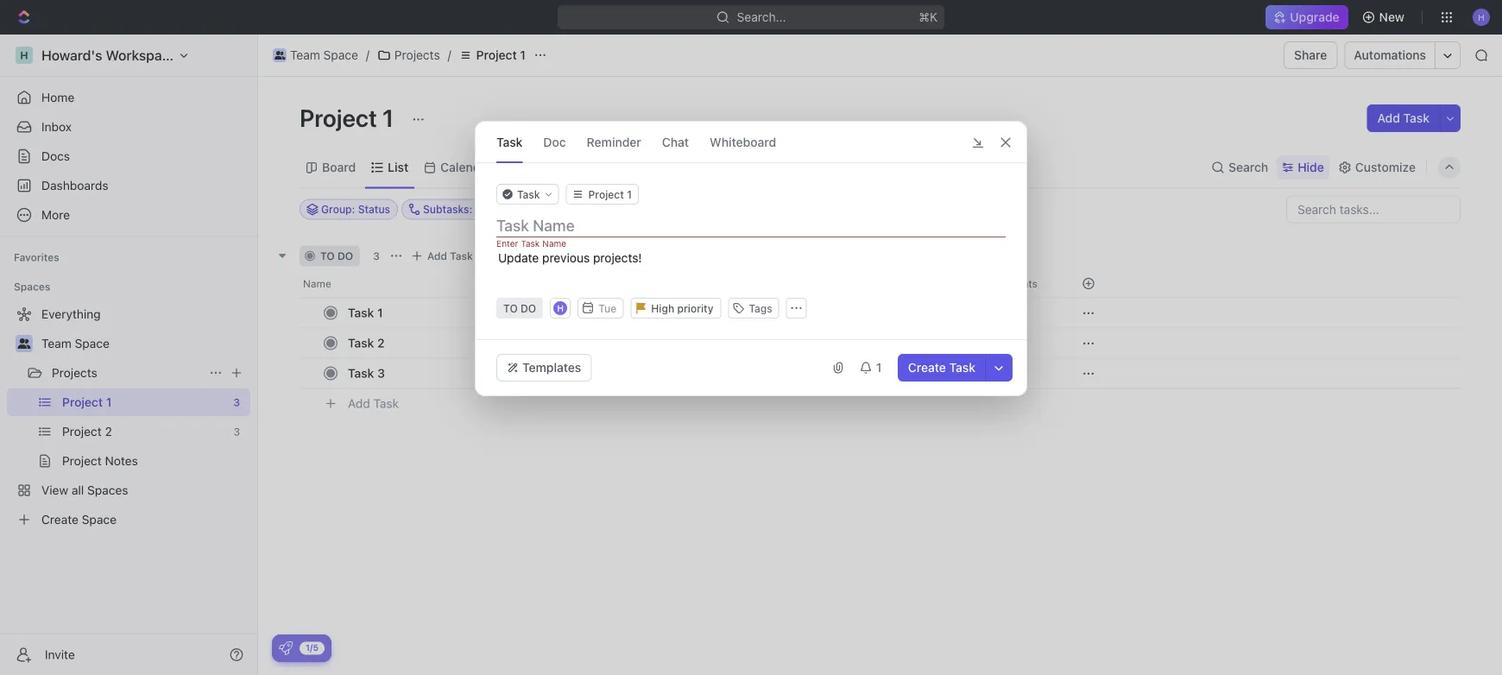 Task type: describe. For each thing, give the bounding box(es) containing it.
home link
[[7, 84, 250, 111]]

share button
[[1284, 41, 1338, 69]]

h
[[557, 303, 564, 313]]

chat
[[662, 135, 689, 149]]

customize
[[1356, 160, 1416, 174]]

previous
[[542, 251, 590, 265]]

onboarding checklist button element
[[279, 642, 293, 655]]

tags button
[[728, 298, 779, 319]]

templates
[[522, 361, 581, 375]]

invite
[[45, 648, 75, 662]]

task inside button
[[949, 361, 976, 375]]

reminder
[[587, 135, 641, 149]]

0 vertical spatial add task button
[[1367, 104, 1440, 132]]

favorites button
[[7, 247, 66, 268]]

task 3
[[348, 366, 385, 380]]

high priority
[[651, 302, 714, 314]]

inbox link
[[7, 113, 250, 141]]

dashboards
[[41, 178, 108, 193]]

dashboards link
[[7, 172, 250, 199]]

0 vertical spatial projects link
[[373, 45, 444, 66]]

1/5
[[306, 643, 319, 653]]

hide button
[[1277, 155, 1330, 180]]

search...
[[737, 10, 786, 24]]

docs
[[41, 149, 70, 163]]

0 vertical spatial team space link
[[269, 45, 363, 66]]

board
[[322, 160, 356, 174]]

docs link
[[7, 142, 250, 170]]

tags
[[749, 302, 773, 314]]

0 horizontal spatial project
[[300, 103, 377, 132]]

search button
[[1206, 155, 1274, 180]]

0 vertical spatial add task
[[1378, 111, 1430, 125]]

new button
[[1355, 3, 1415, 31]]

dialog containing task
[[475, 121, 1028, 396]]

0 vertical spatial 3
[[373, 250, 380, 262]]

chat button
[[662, 122, 689, 162]]

upgrade
[[1290, 10, 1340, 24]]

‎task 2 link
[[344, 331, 598, 356]]

2 / from the left
[[448, 48, 451, 62]]

automations
[[1354, 48, 1426, 62]]

board link
[[319, 155, 356, 180]]

hide
[[1298, 160, 1324, 174]]

tags button
[[728, 298, 779, 319]]

‎task 1 link
[[344, 300, 598, 326]]

0 vertical spatial space
[[323, 48, 358, 62]]

space inside sidebar navigation
[[75, 336, 110, 351]]

list link
[[384, 155, 409, 180]]

search
[[1229, 160, 1269, 174]]

⌘k
[[919, 10, 938, 24]]

calendar link
[[437, 155, 492, 180]]

team inside sidebar navigation
[[41, 336, 72, 351]]

1 vertical spatial add task button
[[407, 246, 480, 266]]

1 inside button
[[876, 361, 882, 375]]

list
[[388, 160, 409, 174]]

user group image inside tree
[[18, 338, 31, 349]]

‎task for ‎task 1
[[348, 306, 374, 320]]

2 vertical spatial add task button
[[340, 393, 406, 414]]

inbox
[[41, 120, 72, 134]]

create
[[908, 361, 946, 375]]

0 vertical spatial user group image
[[274, 51, 285, 60]]

task down task 3
[[374, 396, 399, 411]]

upgrade link
[[1266, 5, 1348, 29]]

1 vertical spatial add task
[[427, 250, 473, 262]]

team space inside tree
[[41, 336, 110, 351]]

1 button
[[852, 354, 891, 382]]



Task type: vqa. For each thing, say whether or not it's contained in the screenshot.
Add description
no



Task type: locate. For each thing, give the bounding box(es) containing it.
Task Name text field
[[497, 215, 1009, 236]]

to do button
[[497, 298, 543, 319]]

create task
[[908, 361, 976, 375]]

team space link inside tree
[[41, 330, 247, 357]]

1 horizontal spatial do
[[521, 302, 536, 314]]

reminder button
[[587, 122, 641, 162]]

‎task 1
[[348, 306, 383, 320]]

doc
[[543, 135, 566, 149]]

sidebar navigation
[[0, 35, 258, 675]]

0 vertical spatial projects
[[395, 48, 440, 62]]

0 horizontal spatial user group image
[[18, 338, 31, 349]]

0 vertical spatial team space
[[290, 48, 358, 62]]

0 vertical spatial to do
[[320, 250, 353, 262]]

1 vertical spatial team
[[41, 336, 72, 351]]

update previous projects!
[[498, 251, 642, 265]]

1 horizontal spatial add
[[427, 250, 447, 262]]

0 vertical spatial project
[[476, 48, 517, 62]]

1
[[520, 48, 526, 62], [382, 103, 394, 132], [377, 306, 383, 320], [876, 361, 882, 375]]

to
[[320, 250, 335, 262], [503, 302, 518, 314]]

projects
[[395, 48, 440, 62], [52, 366, 97, 380]]

add task button up ‎task 1 link
[[407, 246, 480, 266]]

task down "‎task 2"
[[348, 366, 374, 380]]

0 vertical spatial do
[[338, 250, 353, 262]]

add task button up 'customize'
[[1367, 104, 1440, 132]]

favorites
[[14, 251, 59, 263]]

1 vertical spatial team space
[[41, 336, 110, 351]]

0 horizontal spatial projects link
[[52, 359, 202, 387]]

task
[[1404, 111, 1430, 125], [497, 135, 523, 149], [517, 188, 540, 200], [450, 250, 473, 262], [949, 361, 976, 375], [348, 366, 374, 380], [374, 396, 399, 411]]

task inside dropdown button
[[517, 188, 540, 200]]

task left the update
[[450, 250, 473, 262]]

‎task for ‎task 2
[[348, 336, 374, 350]]

projects inside tree
[[52, 366, 97, 380]]

‎task
[[348, 306, 374, 320], [348, 336, 374, 350]]

home
[[41, 90, 74, 104]]

1 vertical spatial do
[[521, 302, 536, 314]]

to do up ‎task 1
[[320, 250, 353, 262]]

1 vertical spatial user group image
[[18, 338, 31, 349]]

1 vertical spatial add
[[427, 250, 447, 262]]

1 vertical spatial 3
[[377, 366, 385, 380]]

high priority button
[[631, 298, 721, 319]]

user group image
[[274, 51, 285, 60], [18, 338, 31, 349]]

tree
[[7, 300, 250, 534]]

tree containing team space
[[7, 300, 250, 534]]

1 vertical spatial team space link
[[41, 330, 247, 357]]

add
[[1378, 111, 1401, 125], [427, 250, 447, 262], [348, 396, 370, 411]]

whiteboard
[[710, 135, 776, 149]]

to do inside dropdown button
[[503, 302, 536, 314]]

1 vertical spatial projects link
[[52, 359, 202, 387]]

0 vertical spatial project 1
[[476, 48, 526, 62]]

0 horizontal spatial project 1
[[300, 103, 399, 132]]

do inside dropdown button
[[521, 302, 536, 314]]

add task button down task 3
[[340, 393, 406, 414]]

customize button
[[1333, 155, 1421, 180]]

3 up ‎task 1
[[373, 250, 380, 262]]

0 vertical spatial add
[[1378, 111, 1401, 125]]

2 vertical spatial add
[[348, 396, 370, 411]]

project 1
[[476, 48, 526, 62], [300, 103, 399, 132]]

task right create
[[949, 361, 976, 375]]

spaces
[[14, 281, 50, 293]]

1 horizontal spatial space
[[323, 48, 358, 62]]

1 horizontal spatial /
[[448, 48, 451, 62]]

3
[[373, 250, 380, 262], [377, 366, 385, 380]]

gantt link
[[520, 155, 556, 180]]

share
[[1294, 48, 1328, 62]]

team
[[290, 48, 320, 62], [41, 336, 72, 351]]

1 horizontal spatial team
[[290, 48, 320, 62]]

h button
[[552, 300, 569, 317]]

1 vertical spatial to do
[[503, 302, 536, 314]]

doc button
[[543, 122, 566, 162]]

whiteboard button
[[710, 122, 776, 162]]

new
[[1380, 10, 1405, 24]]

2
[[377, 336, 385, 350]]

1 horizontal spatial to
[[503, 302, 518, 314]]

add task up 'customize'
[[1378, 111, 1430, 125]]

0 horizontal spatial to
[[320, 250, 335, 262]]

1 horizontal spatial project
[[476, 48, 517, 62]]

1 horizontal spatial project 1
[[476, 48, 526, 62]]

do left h
[[521, 302, 536, 314]]

1 vertical spatial to
[[503, 302, 518, 314]]

high priority button
[[631, 298, 721, 319]]

1 horizontal spatial team space link
[[269, 45, 363, 66]]

do
[[338, 250, 353, 262], [521, 302, 536, 314]]

task up gantt link
[[497, 135, 523, 149]]

projects link
[[373, 45, 444, 66], [52, 359, 202, 387]]

Search tasks... text field
[[1287, 196, 1460, 222]]

0 horizontal spatial do
[[338, 250, 353, 262]]

0 horizontal spatial /
[[366, 48, 370, 62]]

1 vertical spatial ‎task
[[348, 336, 374, 350]]

team space
[[290, 48, 358, 62], [41, 336, 110, 351]]

onboarding checklist button image
[[279, 642, 293, 655]]

to inside dropdown button
[[503, 302, 518, 314]]

do up ‎task 1
[[338, 250, 353, 262]]

add task down task 3
[[348, 396, 399, 411]]

2 horizontal spatial add
[[1378, 111, 1401, 125]]

‎task left 2
[[348, 336, 374, 350]]

‎task up "‎task 2"
[[348, 306, 374, 320]]

templates button
[[497, 354, 592, 382]]

task button
[[497, 184, 559, 205]]

project 1 inside project 1 link
[[476, 48, 526, 62]]

add task button
[[1367, 104, 1440, 132], [407, 246, 480, 266], [340, 393, 406, 414]]

add task up ‎task 1 link
[[427, 250, 473, 262]]

1 horizontal spatial team space
[[290, 48, 358, 62]]

table link
[[584, 155, 618, 180]]

add up ‎task 1 link
[[427, 250, 447, 262]]

1 button
[[852, 354, 891, 382]]

0 horizontal spatial add task
[[348, 396, 399, 411]]

automations button
[[1346, 42, 1435, 68]]

0 vertical spatial ‎task
[[348, 306, 374, 320]]

2 ‎task from the top
[[348, 336, 374, 350]]

0 horizontal spatial projects
[[52, 366, 97, 380]]

add up 'customize'
[[1378, 111, 1401, 125]]

gantt
[[524, 160, 556, 174]]

1 horizontal spatial projects link
[[373, 45, 444, 66]]

space
[[323, 48, 358, 62], [75, 336, 110, 351]]

1 horizontal spatial user group image
[[274, 51, 285, 60]]

high
[[651, 302, 675, 314]]

0 horizontal spatial team space link
[[41, 330, 247, 357]]

1 / from the left
[[366, 48, 370, 62]]

1 vertical spatial space
[[75, 336, 110, 351]]

team space link
[[269, 45, 363, 66], [41, 330, 247, 357]]

1 horizontal spatial projects
[[395, 48, 440, 62]]

2 vertical spatial add task
[[348, 396, 399, 411]]

0 horizontal spatial team
[[41, 336, 72, 351]]

tree inside sidebar navigation
[[7, 300, 250, 534]]

priority
[[677, 302, 714, 314]]

add down task 3
[[348, 396, 370, 411]]

projects!
[[593, 251, 642, 265]]

0 horizontal spatial add
[[348, 396, 370, 411]]

0 horizontal spatial team space
[[41, 336, 110, 351]]

add task
[[1378, 111, 1430, 125], [427, 250, 473, 262], [348, 396, 399, 411]]

3 down 2
[[377, 366, 385, 380]]

1 vertical spatial projects
[[52, 366, 97, 380]]

task button
[[497, 122, 523, 162]]

0 horizontal spatial space
[[75, 336, 110, 351]]

/
[[366, 48, 370, 62], [448, 48, 451, 62]]

task down gantt link
[[517, 188, 540, 200]]

task 3 link
[[344, 361, 598, 386]]

project 1 link
[[455, 45, 530, 66]]

1 horizontal spatial to do
[[503, 302, 536, 314]]

update
[[498, 251, 539, 265]]

task up 'customize'
[[1404, 111, 1430, 125]]

0 vertical spatial team
[[290, 48, 320, 62]]

2 horizontal spatial add task
[[1378, 111, 1430, 125]]

to do
[[320, 250, 353, 262], [503, 302, 536, 314]]

1 horizontal spatial add task
[[427, 250, 473, 262]]

create task button
[[898, 354, 986, 382]]

0 vertical spatial to
[[320, 250, 335, 262]]

1 ‎task from the top
[[348, 306, 374, 320]]

‎task 2
[[348, 336, 385, 350]]

1 vertical spatial project
[[300, 103, 377, 132]]

calendar
[[441, 160, 492, 174]]

1 vertical spatial project 1
[[300, 103, 399, 132]]

to do left h
[[503, 302, 536, 314]]

project
[[476, 48, 517, 62], [300, 103, 377, 132]]

0 horizontal spatial to do
[[320, 250, 353, 262]]

dialog
[[475, 121, 1028, 396]]

table
[[588, 160, 618, 174]]



